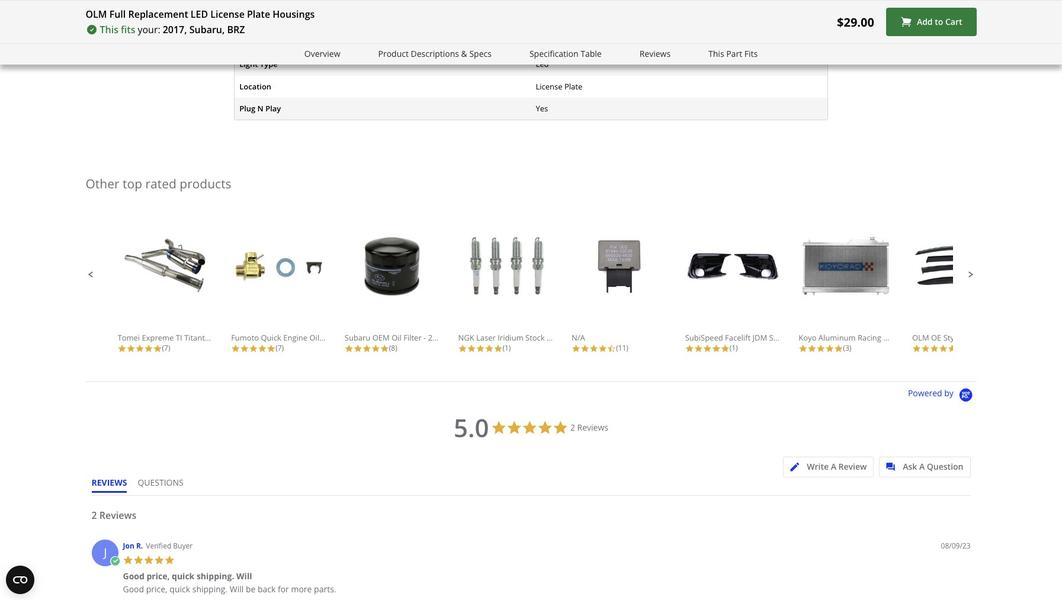Task type: vqa. For each thing, say whether or not it's contained in the screenshot.
the 'Exit'
no



Task type: describe. For each thing, give the bounding box(es) containing it.
quick
[[261, 332, 282, 343]]

subaru,
[[190, 23, 225, 36]]

titantium
[[184, 332, 219, 343]]

questions
[[138, 477, 184, 488]]

(11)
[[617, 343, 629, 353]]

expreme
[[142, 332, 174, 343]]

specs
[[470, 48, 492, 59]]

0 horizontal spatial 2
[[92, 509, 97, 522]]

ngk
[[458, 332, 475, 343]]

led
[[536, 59, 549, 70]]

question
[[928, 461, 964, 472]]

fits
[[121, 23, 135, 36]]

yes
[[536, 103, 548, 114]]

1 horizontal spatial reviews
[[578, 422, 609, 433]]

circle checkmark image
[[110, 556, 120, 567]]

be
[[246, 584, 256, 595]]

parts.
[[314, 584, 336, 595]]

open widget image
[[6, 566, 34, 595]]

part
[[727, 48, 743, 59]]

write a review button
[[784, 457, 875, 478]]

olm oe style rain guards -...
[[913, 332, 1018, 343]]

radiator
[[884, 332, 914, 343]]

product descriptions & specs link
[[379, 47, 492, 61]]

subispeed facelift jdm style...
[[686, 332, 793, 343]]

overview link
[[305, 47, 341, 61]]

1 vertical spatial price,
[[146, 584, 168, 595]]

location
[[240, 81, 272, 92]]

subaru
[[345, 332, 371, 343]]

1 vertical spatial will
[[230, 584, 244, 595]]

2017,
[[163, 23, 187, 36]]

half star image
[[608, 344, 617, 353]]

light type
[[240, 59, 278, 70]]

ngk laser iridium stock heat range... link
[[458, 235, 595, 343]]

product descriptions & specs
[[379, 48, 492, 59]]

0 vertical spatial price,
[[147, 571, 170, 582]]

light
[[240, 59, 258, 70]]

specification table
[[530, 48, 602, 59]]

to
[[936, 16, 944, 27]]

powered by
[[909, 388, 956, 399]]

add to cart
[[918, 16, 963, 27]]

koyo aluminum racing radiator -...
[[799, 332, 925, 343]]

olm full replacement led license plate housings
[[86, 8, 315, 21]]

full
[[109, 8, 126, 21]]

powered by link
[[909, 388, 977, 403]]

j
[[104, 545, 107, 561]]

plug
[[240, 103, 256, 114]]

olm for olm full replacement led license plate housings
[[86, 8, 107, 21]]

laser
[[477, 332, 496, 343]]

top
[[123, 175, 142, 192]]

fits
[[745, 48, 758, 59]]

engine
[[284, 332, 308, 343]]

iridium
[[498, 332, 524, 343]]

jon
[[123, 541, 134, 551]]

this part fits link
[[709, 47, 758, 61]]

color temp
[[240, 37, 282, 48]]

0 horizontal spatial plate
[[247, 8, 270, 21]]

guards
[[981, 332, 1007, 343]]

r.
[[136, 541, 143, 551]]

5.0 star rating element
[[454, 411, 489, 444]]

led
[[191, 8, 208, 21]]

1 vertical spatial shipping.
[[193, 584, 228, 595]]

(1) for facelift
[[730, 343, 738, 353]]

8 total reviews element
[[345, 343, 440, 353]]

specification table link
[[530, 47, 602, 61]]

write a review
[[808, 461, 868, 472]]

2 good from the top
[[123, 584, 144, 595]]

table
[[581, 48, 602, 59]]

overview
[[305, 48, 341, 59]]

7 total reviews element for expreme
[[118, 343, 213, 353]]

facelift
[[726, 332, 751, 343]]

this part fits
[[709, 48, 758, 59]]

this fits your: 2017, subaru, brz
[[100, 23, 245, 36]]

good price, quick shipping. will heading
[[123, 571, 252, 585]]

ask
[[904, 461, 918, 472]]

drain
[[322, 332, 341, 343]]

other top rated products
[[86, 175, 232, 192]]

replacement
[[128, 8, 188, 21]]

ti
[[176, 332, 182, 343]]

(1) for laser
[[503, 343, 511, 353]]

jdm
[[753, 332, 768, 343]]

1 horizontal spatial plate
[[565, 81, 583, 92]]

ask a question
[[904, 461, 964, 472]]

style
[[944, 332, 961, 343]]

review date 08/09/23 element
[[942, 541, 971, 551]]

(8)
[[389, 343, 398, 353]]

- for ...
[[916, 332, 919, 343]]

tomei expreme ti titantium cat-back...
[[118, 332, 258, 343]]

add to cart button
[[887, 8, 977, 36]]

reviews
[[92, 477, 127, 488]]

back...
[[235, 332, 258, 343]]

fumoto quick engine oil drain valve...
[[231, 332, 368, 343]]



Task type: locate. For each thing, give the bounding box(es) containing it.
a right write
[[831, 461, 837, 472]]

fumoto quick engine oil drain valve... link
[[231, 235, 368, 343]]

0 horizontal spatial reviews
[[99, 509, 137, 522]]

2 horizontal spatial -
[[1009, 332, 1012, 343]]

color for color
[[240, 15, 259, 26]]

0 horizontal spatial this
[[100, 23, 119, 36]]

your:
[[138, 23, 160, 36]]

1 oil from the left
[[310, 332, 320, 343]]

0 horizontal spatial 7 total reviews element
[[118, 343, 213, 353]]

price,
[[147, 571, 170, 582], [146, 584, 168, 595]]

1 horizontal spatial 1 total reviews element
[[686, 343, 781, 353]]

1 vertical spatial quick
[[170, 584, 190, 595]]

tab list containing reviews
[[92, 477, 194, 495]]

review
[[839, 461, 868, 472]]

filter
[[404, 332, 422, 343]]

...
[[919, 332, 925, 343], [1012, 332, 1018, 343]]

wrx
[[452, 332, 469, 343]]

cart
[[946, 16, 963, 27]]

1 vertical spatial color
[[240, 37, 259, 48]]

0 horizontal spatial license
[[211, 8, 245, 21]]

1 vertical spatial good
[[123, 584, 144, 595]]

... left oe
[[919, 332, 925, 343]]

0 vertical spatial 2 reviews
[[571, 422, 609, 433]]

0 horizontal spatial oil
[[310, 332, 320, 343]]

(3)
[[844, 343, 852, 353]]

1 (7) from the left
[[162, 343, 170, 353]]

for
[[278, 584, 289, 595]]

will left the be
[[230, 584, 244, 595]]

0 horizontal spatial a
[[831, 461, 837, 472]]

1 1 total reviews element from the left
[[458, 343, 553, 353]]

0 vertical spatial olm
[[86, 8, 107, 21]]

(1)
[[503, 343, 511, 353], [730, 343, 738, 353]]

1 total reviews element for facelift
[[686, 343, 781, 353]]

0 vertical spatial this
[[100, 23, 119, 36]]

1 vertical spatial 2 reviews
[[92, 509, 137, 522]]

tomei
[[118, 332, 140, 343]]

0 vertical spatial plate
[[247, 8, 270, 21]]

1 horizontal spatial (1)
[[730, 343, 738, 353]]

2 oil from the left
[[392, 332, 402, 343]]

1 - from the left
[[424, 332, 426, 343]]

- right guards
[[1009, 332, 1012, 343]]

1 horizontal spatial ...
[[1012, 332, 1018, 343]]

will up the be
[[237, 571, 252, 582]]

2015+
[[428, 332, 450, 343]]

0 horizontal spatial -
[[424, 332, 426, 343]]

plug n play
[[240, 103, 281, 114]]

verified
[[146, 541, 171, 551]]

1 horizontal spatial 2
[[571, 422, 576, 433]]

&
[[462, 48, 468, 59]]

tab list
[[92, 477, 194, 495]]

fumoto
[[231, 332, 259, 343]]

other
[[86, 175, 119, 192]]

1 horizontal spatial license
[[536, 81, 563, 92]]

buyer
[[173, 541, 193, 551]]

star image
[[118, 344, 127, 353], [127, 344, 135, 353], [135, 344, 144, 353], [258, 344, 267, 353], [345, 344, 354, 353], [363, 344, 372, 353], [380, 344, 389, 353], [467, 344, 476, 353], [476, 344, 485, 353], [485, 344, 494, 353], [494, 344, 503, 353], [572, 344, 581, 353], [581, 344, 590, 353], [721, 344, 730, 353], [922, 344, 931, 353], [940, 344, 948, 353], [123, 555, 133, 566], [133, 555, 144, 566]]

0 horizontal spatial (7)
[[162, 343, 170, 353]]

write
[[808, 461, 829, 472]]

color
[[240, 15, 259, 26], [240, 37, 259, 48]]

olm left full
[[86, 8, 107, 21]]

5.0
[[454, 411, 489, 444]]

will
[[237, 571, 252, 582], [230, 584, 244, 595]]

2 a from the left
[[920, 461, 925, 472]]

1 horizontal spatial oil
[[392, 332, 402, 343]]

(7) for quick
[[276, 343, 284, 353]]

7 total reviews element
[[118, 343, 213, 353], [231, 343, 326, 353]]

n/a link
[[572, 235, 667, 343]]

subaru oem oil filter - 2015+ wrx link
[[345, 235, 469, 343]]

- right filter
[[424, 332, 426, 343]]

1 vertical spatial reviews
[[578, 422, 609, 433]]

1 vertical spatial license
[[536, 81, 563, 92]]

(7) right back...
[[276, 343, 284, 353]]

1 total reviews element
[[458, 343, 553, 353], [686, 343, 781, 353]]

(7)
[[162, 343, 170, 353], [276, 343, 284, 353]]

olm left oe
[[913, 332, 930, 343]]

1 horizontal spatial olm
[[913, 332, 930, 343]]

oil right oem
[[392, 332, 402, 343]]

1 ... from the left
[[919, 332, 925, 343]]

11 total reviews element
[[572, 343, 667, 353]]

valve...
[[343, 332, 368, 343]]

play
[[266, 103, 281, 114]]

0 vertical spatial 2
[[571, 422, 576, 433]]

reviews link
[[640, 47, 671, 61]]

plate
[[247, 8, 270, 21], [565, 81, 583, 92]]

- inside subaru oem oil filter - 2015+ wrx link
[[424, 332, 426, 343]]

koyo
[[799, 332, 817, 343]]

2 - from the left
[[916, 332, 919, 343]]

this for this part fits
[[709, 48, 725, 59]]

good price, quick shipping. will good price, quick shipping. will be back for more parts.
[[123, 571, 336, 595]]

1 vertical spatial 2
[[92, 509, 97, 522]]

write no frame image
[[791, 463, 806, 472]]

license down led
[[536, 81, 563, 92]]

brz
[[227, 23, 245, 36]]

olm oe style rain guards -... link
[[913, 235, 1018, 343]]

back
[[258, 584, 276, 595]]

star image
[[144, 344, 153, 353], [153, 344, 162, 353], [231, 344, 240, 353], [240, 344, 249, 353], [249, 344, 258, 353], [267, 344, 276, 353], [354, 344, 363, 353], [372, 344, 380, 353], [458, 344, 467, 353], [590, 344, 599, 353], [599, 344, 608, 353], [686, 344, 695, 353], [695, 344, 703, 353], [703, 344, 712, 353], [712, 344, 721, 353], [799, 344, 808, 353], [808, 344, 817, 353], [817, 344, 826, 353], [826, 344, 835, 353], [835, 344, 844, 353], [913, 344, 922, 353], [931, 344, 940, 353], [948, 344, 957, 353], [144, 555, 154, 566], [154, 555, 165, 566], [165, 555, 175, 566]]

license
[[211, 8, 245, 21], [536, 81, 563, 92]]

- right 'radiator'
[[916, 332, 919, 343]]

0 vertical spatial shipping.
[[197, 571, 234, 582]]

6000k
[[536, 37, 559, 48]]

1 good from the top
[[123, 571, 145, 582]]

add
[[918, 16, 933, 27]]

2 color from the top
[[240, 37, 259, 48]]

subispeed
[[686, 332, 724, 343]]

temp
[[261, 37, 282, 48]]

tomei expreme ti titantium cat-back... link
[[118, 235, 258, 343]]

0 horizontal spatial 1 total reviews element
[[458, 343, 553, 353]]

this left part at the right
[[709, 48, 725, 59]]

subispeed facelift jdm style... link
[[686, 235, 793, 343]]

... inside olm oe style rain guards -... link
[[1012, 332, 1018, 343]]

1 horizontal spatial -
[[916, 332, 919, 343]]

0 vertical spatial will
[[237, 571, 252, 582]]

(2)
[[957, 343, 966, 353]]

more
[[291, 584, 312, 595]]

this inside this part fits "link"
[[709, 48, 725, 59]]

a right ask
[[920, 461, 925, 472]]

olm for olm oe style rain guards -...
[[913, 332, 930, 343]]

0 vertical spatial reviews
[[640, 48, 671, 59]]

n/a
[[572, 332, 586, 343]]

rain
[[963, 332, 979, 343]]

aluminum
[[819, 332, 856, 343]]

(7) left "ti"
[[162, 343, 170, 353]]

ask a question button
[[880, 457, 971, 478]]

0 horizontal spatial ...
[[919, 332, 925, 343]]

1 horizontal spatial 2 reviews
[[571, 422, 609, 433]]

(7) for expreme
[[162, 343, 170, 353]]

this down full
[[100, 23, 119, 36]]

2 7 total reviews element from the left
[[231, 343, 326, 353]]

range...
[[566, 332, 595, 343]]

2 (7) from the left
[[276, 343, 284, 353]]

oil
[[310, 332, 320, 343], [392, 332, 402, 343]]

color for color temp
[[240, 37, 259, 48]]

powered
[[909, 388, 943, 399]]

1 color from the top
[[240, 15, 259, 26]]

0 horizontal spatial (1)
[[503, 343, 511, 353]]

- inside the koyo aluminum racing radiator -... link
[[916, 332, 919, 343]]

0 vertical spatial good
[[123, 571, 145, 582]]

subaru oem oil filter - 2015+ wrx
[[345, 332, 469, 343]]

1 horizontal spatial this
[[709, 48, 725, 59]]

plate down 'specification table' link
[[565, 81, 583, 92]]

1 total reviews element for laser
[[458, 343, 553, 353]]

0 horizontal spatial olm
[[86, 8, 107, 21]]

a
[[831, 461, 837, 472], [920, 461, 925, 472]]

2 reviews
[[571, 422, 609, 433], [92, 509, 137, 522]]

(1) right laser
[[503, 343, 511, 353]]

license plate
[[536, 81, 583, 92]]

2 vertical spatial reviews
[[99, 509, 137, 522]]

plate up color temp
[[247, 8, 270, 21]]

2 ... from the left
[[1012, 332, 1018, 343]]

ngk laser iridium stock heat range...
[[458, 332, 595, 343]]

style...
[[770, 332, 793, 343]]

1 horizontal spatial 7 total reviews element
[[231, 343, 326, 353]]

... right guards
[[1012, 332, 1018, 343]]

color down brz
[[240, 37, 259, 48]]

3 total reviews element
[[799, 343, 894, 353]]

... inside the koyo aluminum racing radiator -... link
[[919, 332, 925, 343]]

1 (1) from the left
[[503, 343, 511, 353]]

verified buyer heading
[[146, 541, 193, 551]]

1 vertical spatial olm
[[913, 332, 930, 343]]

stock
[[526, 332, 545, 343]]

0 vertical spatial license
[[211, 8, 245, 21]]

this for this fits your: 2017, subaru, brz
[[100, 23, 119, 36]]

type
[[260, 59, 278, 70]]

3 - from the left
[[1009, 332, 1012, 343]]

by
[[945, 388, 954, 399]]

1 horizontal spatial (7)
[[276, 343, 284, 353]]

2 horizontal spatial reviews
[[640, 48, 671, 59]]

1 7 total reviews element from the left
[[118, 343, 213, 353]]

color up color temp
[[240, 15, 259, 26]]

a for write
[[831, 461, 837, 472]]

a for ask
[[920, 461, 925, 472]]

dialog image
[[887, 463, 902, 472]]

oe
[[932, 332, 942, 343]]

0 vertical spatial quick
[[172, 571, 195, 582]]

- inside olm oe style rain guards -... link
[[1009, 332, 1012, 343]]

1 vertical spatial this
[[709, 48, 725, 59]]

products
[[180, 175, 232, 192]]

7 total reviews element for quick
[[231, 343, 326, 353]]

2 1 total reviews element from the left
[[686, 343, 781, 353]]

specification
[[530, 48, 579, 59]]

(1) left jdm
[[730, 343, 738, 353]]

1 a from the left
[[831, 461, 837, 472]]

good
[[123, 571, 145, 582], [123, 584, 144, 595]]

0 horizontal spatial 2 reviews
[[92, 509, 137, 522]]

heat
[[547, 332, 564, 343]]

2 (1) from the left
[[730, 343, 738, 353]]

2 total reviews element
[[913, 343, 1008, 353]]

1 vertical spatial plate
[[565, 81, 583, 92]]

oil left drain
[[310, 332, 320, 343]]

license up brz
[[211, 8, 245, 21]]

1 horizontal spatial a
[[920, 461, 925, 472]]

-
[[424, 332, 426, 343], [916, 332, 919, 343], [1009, 332, 1012, 343]]

- for 2015+
[[424, 332, 426, 343]]

quick
[[172, 571, 195, 582], [170, 584, 190, 595]]

0 vertical spatial color
[[240, 15, 259, 26]]



